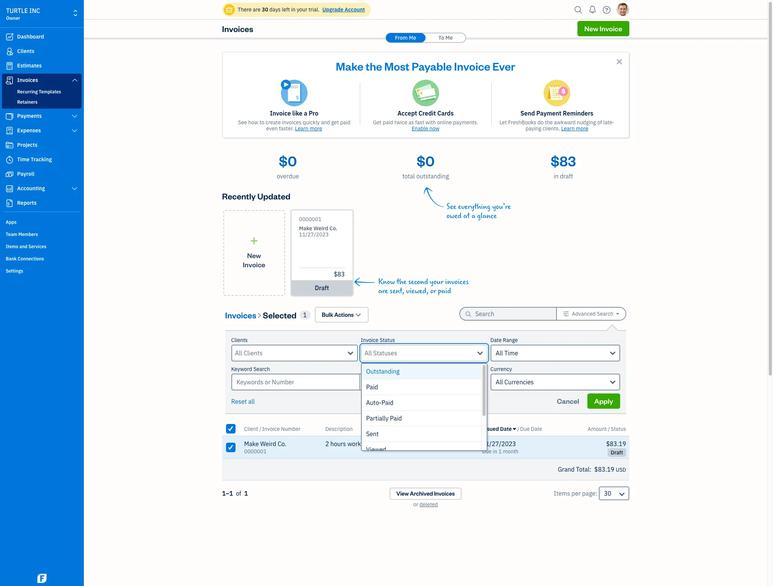 Task type: vqa. For each thing, say whether or not it's contained in the screenshot.


Task type: describe. For each thing, give the bounding box(es) containing it.
search for keyword search
[[254, 366, 270, 373]]

currency
[[491, 366, 512, 373]]

from me
[[395, 34, 416, 41]]

accept
[[398, 109, 417, 117]]

hours
[[331, 440, 346, 448]]

$83 for $83
[[334, 270, 345, 278]]

a inside the see everything you're owed at a glance
[[472, 212, 476, 220]]

know
[[379, 278, 395, 286]]

left
[[282, 6, 290, 13]]

invoice like a pro
[[270, 109, 319, 117]]

days
[[270, 6, 281, 13]]

apps
[[6, 219, 17, 225]]

payroll
[[17, 171, 34, 177]]

0 vertical spatial 30
[[262, 6, 268, 13]]

$0 total outstanding
[[403, 152, 449, 180]]

accept credit cards image
[[413, 80, 439, 106]]

keyword
[[231, 366, 252, 373]]

see for see everything you're owed at a glance
[[447, 203, 457, 211]]

Keyword Search text field
[[231, 374, 360, 391]]

all fields
[[365, 378, 390, 386]]

new invoice link for invoices
[[578, 21, 630, 36]]

paid for auto-
[[382, 399, 394, 407]]

0 vertical spatial are
[[253, 6, 261, 13]]

advanced
[[572, 311, 596, 317]]

second
[[409, 278, 428, 286]]

Search text field
[[476, 308, 544, 320]]

see for see how to create invoices quickly and get paid even faster.
[[238, 119, 247, 126]]

settings
[[6, 268, 23, 274]]

make inside the 0000001 make weird co. 11/27/2023
[[299, 225, 312, 232]]

in inside $83 in draft
[[554, 172, 559, 180]]

project image
[[5, 142, 14, 149]]

0 horizontal spatial of
[[236, 490, 241, 497]]

all for all time
[[496, 349, 503, 357]]

month
[[503, 448, 519, 455]]

all for all currencies
[[496, 378, 503, 386]]

go to help image
[[601, 4, 613, 15]]

team members link
[[2, 228, 82, 240]]

to me
[[439, 34, 453, 41]]

0 vertical spatial due
[[521, 426, 530, 432]]

chevrondown image
[[355, 311, 362, 319]]

payable
[[412, 59, 452, 73]]

list box containing outstanding
[[362, 364, 487, 458]]

0 vertical spatial your
[[297, 6, 308, 13]]

upgrade
[[323, 6, 344, 13]]

All Statuses search field
[[365, 349, 478, 358]]

1 inside 11/27/2023 due in 1 month
[[499, 448, 502, 455]]

me for from me
[[409, 34, 416, 41]]

invoices inside main 'element'
[[17, 77, 38, 84]]

advanced search button
[[557, 308, 626, 320]]

1 vertical spatial status
[[611, 426, 627, 432]]

freshbooks image
[[36, 574, 48, 583]]

client link
[[244, 426, 260, 432]]

keyword search
[[231, 366, 270, 373]]

from me link
[[386, 33, 426, 42]]

connections
[[18, 256, 44, 262]]

turtle inc owner
[[6, 7, 40, 21]]

quickly
[[303, 119, 320, 126]]

partially paid
[[366, 415, 402, 422]]

reports
[[17, 200, 37, 206]]

paid option
[[362, 380, 481, 395]]

estimate image
[[5, 62, 14, 70]]

0 horizontal spatial a
[[304, 109, 308, 117]]

bank connections
[[6, 256, 44, 262]]

items for items per page:
[[554, 490, 571, 497]]

partially paid option
[[362, 411, 481, 426]]

recently
[[222, 191, 256, 201]]

learn for reminders
[[562, 125, 575, 132]]

all currencies
[[496, 378, 534, 386]]

online
[[437, 119, 452, 126]]

retainers
[[17, 99, 38, 105]]

0 vertical spatial $83.19
[[607, 440, 627, 448]]

how
[[248, 119, 258, 126]]

turtle
[[6, 7, 28, 14]]

paid inside "accept credit cards get paid twice as fast with online payments. enable now"
[[383, 119, 393, 126]]

time tracking link
[[2, 153, 82, 167]]

all
[[248, 398, 255, 405]]

:
[[590, 466, 592, 473]]

see how to create invoices quickly and get paid even faster.
[[238, 119, 351, 132]]

amount / status
[[588, 426, 627, 432]]

me for to me
[[446, 34, 453, 41]]

apply
[[595, 397, 614, 405]]

0 horizontal spatial new invoice
[[243, 251, 266, 269]]

outstanding option
[[362, 364, 481, 380]]

timer image
[[5, 156, 14, 164]]

notifications image
[[587, 2, 599, 17]]

reset all
[[231, 398, 255, 405]]

1 horizontal spatial clients
[[231, 337, 248, 344]]

twice
[[395, 119, 408, 126]]

viewed
[[366, 446, 387, 454]]

crown image
[[225, 6, 233, 14]]

expense image
[[5, 127, 14, 135]]

1 vertical spatial $83.19
[[595, 466, 615, 473]]

outstanding
[[366, 368, 400, 375]]

chevron large down image
[[71, 128, 78, 134]]

recurring
[[17, 89, 38, 95]]

caretdown image
[[617, 311, 620, 317]]

weird inside make weird co. 0000001
[[260, 440, 276, 448]]

learn for a
[[295, 125, 309, 132]]

currencies
[[505, 378, 534, 386]]

check image
[[227, 425, 234, 433]]

invoices inside view archived invoices or deleted
[[434, 490, 455, 497]]

see everything you're owed at a glance
[[447, 203, 511, 220]]

11/27/2023 due in 1 month
[[482, 440, 519, 455]]

invoices button
[[225, 309, 256, 321]]

draft inside $83 in draft
[[560, 172, 574, 180]]

now
[[430, 125, 440, 132]]

your inside know the second your invoices are sent, viewed, or paid
[[430, 278, 444, 286]]

caretdown image
[[513, 426, 516, 432]]

expenses link
[[2, 124, 82, 138]]

nudging
[[577, 119, 597, 126]]

like
[[293, 109, 303, 117]]

invoice status
[[361, 337, 395, 344]]

report image
[[5, 200, 14, 207]]

date left range
[[491, 337, 502, 344]]

items per page:
[[554, 490, 598, 497]]

$0 for $0 total outstanding
[[417, 152, 435, 170]]

$0 overdue
[[277, 152, 299, 180]]

1 vertical spatial new
[[247, 251, 261, 260]]

apply button
[[588, 394, 620, 409]]

0 horizontal spatial draft
[[315, 284, 329, 292]]

auto-
[[366, 399, 382, 407]]

invoice down go to help image
[[600, 24, 623, 33]]

or inside know the second your invoices are sent, viewed, or paid
[[431, 287, 437, 296]]

1 horizontal spatial 1
[[303, 311, 307, 319]]

date range
[[491, 337, 518, 344]]

invoice image
[[5, 77, 14, 84]]

reset all button
[[231, 397, 255, 406]]

upgrade account link
[[321, 6, 365, 13]]

freshbooks
[[508, 119, 537, 126]]

items for items and services
[[6, 244, 18, 249]]

30 inside 30 field
[[604, 490, 612, 497]]

work
[[348, 440, 361, 448]]

2 / from the left
[[518, 426, 520, 432]]

close image
[[615, 57, 624, 66]]

page:
[[583, 490, 598, 497]]

/ for client
[[260, 426, 262, 432]]

Items per page: field
[[599, 487, 630, 500]]

time inside main 'element'
[[17, 156, 29, 163]]

grand
[[558, 466, 575, 473]]

let
[[500, 119, 507, 126]]

payment image
[[5, 113, 14, 120]]

more for invoice like a pro
[[310, 125, 322, 132]]

paid for partially
[[390, 415, 402, 422]]

everything
[[458, 203, 491, 211]]

money image
[[5, 171, 14, 178]]

even
[[266, 125, 278, 132]]

estimates
[[17, 62, 42, 69]]

updated
[[258, 191, 291, 201]]

invoices link
[[2, 74, 82, 87]]

the inside the let freshbooks do the awkward nudging of late- paying clients.
[[545, 119, 553, 126]]

at
[[464, 212, 470, 220]]

0 vertical spatial new invoice
[[585, 24, 623, 33]]

archived
[[410, 490, 433, 497]]

reset
[[231, 398, 247, 405]]

dashboard image
[[5, 33, 14, 41]]

0 vertical spatial in
[[291, 6, 296, 13]]

awkward
[[554, 119, 576, 126]]

auto-paid option
[[362, 395, 481, 411]]



Task type: locate. For each thing, give the bounding box(es) containing it.
learn more down pro
[[295, 125, 322, 132]]

your right second at the right top
[[430, 278, 444, 286]]

description link
[[326, 426, 353, 432]]

sent option
[[362, 426, 481, 442]]

see inside the see everything you're owed at a glance
[[447, 203, 457, 211]]

1 vertical spatial due
[[482, 448, 492, 455]]

0 horizontal spatial new
[[247, 251, 261, 260]]

0 horizontal spatial $83
[[334, 270, 345, 278]]

all down date range
[[496, 349, 503, 357]]

1 horizontal spatial new invoice link
[[578, 21, 630, 36]]

1 vertical spatial draft
[[315, 284, 329, 292]]

co.
[[330, 225, 338, 232], [278, 440, 287, 448]]

11/27/2023 inside 11/27/2023 due in 1 month
[[482, 440, 516, 448]]

are right there
[[253, 6, 261, 13]]

1 vertical spatial 11/27/2023
[[482, 440, 516, 448]]

a left pro
[[304, 109, 308, 117]]

1 horizontal spatial $83
[[551, 152, 576, 170]]

per
[[572, 490, 581, 497]]

1 vertical spatial clients
[[231, 337, 248, 344]]

due inside 11/27/2023 due in 1 month
[[482, 448, 492, 455]]

new invoice down plus image
[[243, 251, 266, 269]]

the for make the most payable invoice ever
[[366, 59, 382, 73]]

2 vertical spatial make
[[244, 440, 259, 448]]

tracking
[[31, 156, 52, 163]]

2 horizontal spatial /
[[608, 426, 610, 432]]

invoice left "ever"
[[454, 59, 491, 73]]

2 learn from the left
[[562, 125, 575, 132]]

1 horizontal spatial /
[[518, 426, 520, 432]]

30 right the page:
[[604, 490, 612, 497]]

view archived invoices link
[[390, 488, 462, 500]]

/ for amount
[[608, 426, 610, 432]]

plus image
[[250, 237, 259, 245]]

0 vertical spatial chevron large down image
[[71, 77, 78, 83]]

paid up partially paid
[[382, 399, 394, 407]]

see up owed on the right top of the page
[[447, 203, 457, 211]]

1 vertical spatial are
[[379, 287, 388, 296]]

learn more
[[295, 125, 322, 132], [562, 125, 589, 132]]

search for advanced search
[[597, 311, 614, 317]]

cards
[[438, 109, 454, 117]]

1 horizontal spatial $0
[[417, 152, 435, 170]]

1 left bulk
[[303, 311, 307, 319]]

more down pro
[[310, 125, 322, 132]]

1 horizontal spatial a
[[472, 212, 476, 220]]

0 vertical spatial paid
[[366, 383, 378, 391]]

0 vertical spatial time
[[17, 156, 29, 163]]

invoice down chevrondown image
[[361, 337, 379, 344]]

1 vertical spatial 0000001
[[244, 448, 267, 455]]

of left late-
[[598, 119, 602, 126]]

1 horizontal spatial paid
[[383, 119, 393, 126]]

0 horizontal spatial status
[[380, 337, 395, 344]]

due date link
[[521, 426, 543, 432]]

me right from
[[409, 34, 416, 41]]

payments link
[[2, 109, 82, 123]]

0 vertical spatial make
[[336, 59, 364, 73]]

or down archived
[[414, 501, 419, 508]]

0 vertical spatial 1
[[303, 311, 307, 319]]

invoice up create
[[270, 109, 291, 117]]

All Clients search field
[[235, 349, 348, 358]]

date for due
[[531, 426, 543, 432]]

1 vertical spatial a
[[472, 212, 476, 220]]

1 horizontal spatial time
[[505, 349, 518, 357]]

1 horizontal spatial 11/27/2023
[[482, 440, 516, 448]]

1 vertical spatial search
[[254, 366, 270, 373]]

paid up auto- on the left of page
[[366, 383, 378, 391]]

0 vertical spatial and
[[321, 119, 330, 126]]

2 me from the left
[[446, 34, 453, 41]]

0 vertical spatial co.
[[330, 225, 338, 232]]

1 vertical spatial 1
[[499, 448, 502, 455]]

0000001 inside the 0000001 make weird co. 11/27/2023
[[299, 216, 322, 223]]

1 me from the left
[[409, 34, 416, 41]]

learn more for a
[[295, 125, 322, 132]]

partially
[[366, 415, 389, 422]]

time tracking
[[17, 156, 52, 163]]

new invoice link
[[578, 21, 630, 36], [223, 210, 285, 296]]

new down plus image
[[247, 251, 261, 260]]

settings image
[[563, 311, 570, 317]]

paid inside know the second your invoices are sent, viewed, or paid
[[438, 287, 451, 296]]

items left per
[[554, 490, 571, 497]]

chevron large down image inside 'accounting' "link"
[[71, 186, 78, 192]]

1 vertical spatial time
[[505, 349, 518, 357]]

pro
[[309, 109, 319, 117]]

check image
[[227, 443, 234, 451]]

$0 inside $0 overdue
[[279, 152, 297, 170]]

or right viewed,
[[431, 287, 437, 296]]

invoices inside know the second your invoices are sent, viewed, or paid
[[446, 278, 469, 286]]

2 vertical spatial 1
[[244, 490, 248, 497]]

1 learn more from the left
[[295, 125, 322, 132]]

0 vertical spatial status
[[380, 337, 395, 344]]

items and services link
[[2, 241, 82, 252]]

0 vertical spatial a
[[304, 109, 308, 117]]

estimates link
[[2, 59, 82, 73]]

inc
[[29, 7, 40, 14]]

sent,
[[390, 287, 405, 296]]

$0 up overdue
[[279, 152, 297, 170]]

get
[[331, 119, 339, 126]]

see left the how
[[238, 119, 247, 126]]

0 horizontal spatial your
[[297, 6, 308, 13]]

1 vertical spatial weird
[[260, 440, 276, 448]]

all left fields
[[365, 378, 372, 386]]

and inside main 'element'
[[19, 244, 27, 249]]

all time button
[[491, 345, 620, 362]]

0 horizontal spatial 1
[[244, 490, 248, 497]]

co. inside make weird co. 0000001
[[278, 440, 287, 448]]

2 chevron large down image from the top
[[71, 113, 78, 119]]

$0 for $0 overdue
[[279, 152, 297, 170]]

1 more from the left
[[310, 125, 322, 132]]

$0 up outstanding
[[417, 152, 435, 170]]

0 horizontal spatial due
[[482, 448, 492, 455]]

$83.19 down status link
[[607, 440, 627, 448]]

reminders
[[563, 109, 594, 117]]

in
[[291, 6, 296, 13], [554, 172, 559, 180], [493, 448, 498, 455]]

1 vertical spatial $83
[[334, 270, 345, 278]]

1 horizontal spatial invoices
[[446, 278, 469, 286]]

all for all fields
[[365, 378, 372, 386]]

/ left status link
[[608, 426, 610, 432]]

1 / from the left
[[260, 426, 262, 432]]

0 vertical spatial clients
[[17, 48, 34, 55]]

more for send payment reminders
[[576, 125, 589, 132]]

0 horizontal spatial me
[[409, 34, 416, 41]]

chevron large down image for accounting
[[71, 186, 78, 192]]

2 more from the left
[[576, 125, 589, 132]]

0 vertical spatial new
[[585, 24, 599, 33]]

1 horizontal spatial learn more
[[562, 125, 589, 132]]

accounting
[[17, 185, 45, 192]]

invoices inside see how to create invoices quickly and get paid even faster.
[[282, 119, 302, 126]]

1 horizontal spatial weird
[[314, 225, 328, 232]]

client image
[[5, 48, 14, 55]]

members
[[18, 232, 38, 237]]

1 vertical spatial in
[[554, 172, 559, 180]]

2 vertical spatial draft
[[611, 449, 623, 456]]

the up sent,
[[397, 278, 407, 286]]

chevron large down image for invoices
[[71, 77, 78, 83]]

1 vertical spatial or
[[414, 501, 419, 508]]

2 $0 from the left
[[417, 152, 435, 170]]

clients inside "link"
[[17, 48, 34, 55]]

1 horizontal spatial due
[[521, 426, 530, 432]]

0 horizontal spatial $0
[[279, 152, 297, 170]]

items inside items and services link
[[6, 244, 18, 249]]

Keyword Search field
[[360, 374, 488, 391]]

chevron large down image down payroll link
[[71, 186, 78, 192]]

/ right client
[[260, 426, 262, 432]]

status up outstanding
[[380, 337, 395, 344]]

3 / from the left
[[608, 426, 610, 432]]

items down team
[[6, 244, 18, 249]]

paid right partially
[[390, 415, 402, 422]]

0 vertical spatial items
[[6, 244, 18, 249]]

invoice like a pro image
[[281, 80, 308, 106]]

the right do
[[545, 119, 553, 126]]

1 horizontal spatial items
[[554, 490, 571, 497]]

search inside dropdown button
[[597, 311, 614, 317]]

retainers link
[[3, 98, 80, 107]]

chevron large down image inside payments link
[[71, 113, 78, 119]]

30
[[262, 6, 268, 13], [604, 490, 612, 497]]

time down range
[[505, 349, 518, 357]]

make for make the most payable invoice ever
[[336, 59, 364, 73]]

1 chevron large down image from the top
[[71, 77, 78, 83]]

1 vertical spatial the
[[545, 119, 553, 126]]

0 vertical spatial weird
[[314, 225, 328, 232]]

make for make weird co. 0000001
[[244, 440, 259, 448]]

0 horizontal spatial make
[[244, 440, 259, 448]]

invoices for even
[[282, 119, 302, 126]]

the for know the second your invoices are sent, viewed, or paid
[[397, 278, 407, 286]]

and
[[321, 119, 330, 126], [19, 244, 27, 249]]

new down notifications icon
[[585, 24, 599, 33]]

1 vertical spatial make
[[299, 225, 312, 232]]

date right caretdown icon
[[531, 426, 543, 432]]

viewed,
[[406, 287, 429, 296]]

1 right 1–1
[[244, 490, 248, 497]]

payments
[[17, 113, 42, 119]]

new invoice link for know the second your invoices are sent, viewed, or paid
[[223, 210, 285, 296]]

learn more for reminders
[[562, 125, 589, 132]]

1 horizontal spatial see
[[447, 203, 457, 211]]

/ right caretdown icon
[[518, 426, 520, 432]]

amount
[[588, 426, 607, 432]]

search image
[[573, 4, 585, 15]]

of inside the let freshbooks do the awkward nudging of late- paying clients.
[[598, 119, 602, 126]]

chevron large down image
[[71, 77, 78, 83], [71, 113, 78, 119], [71, 186, 78, 192]]

0 horizontal spatial new invoice link
[[223, 210, 285, 296]]

make weird co. 0000001
[[244, 440, 287, 455]]

description
[[326, 426, 353, 432]]

send payment reminders image
[[544, 80, 571, 106]]

the inside know the second your invoices are sent, viewed, or paid
[[397, 278, 407, 286]]

overdue
[[277, 172, 299, 180]]

payments.
[[453, 119, 479, 126]]

11/27/2023 inside the 0000001 make weird co. 11/27/2023
[[299, 231, 329, 238]]

weird inside the 0000001 make weird co. 11/27/2023
[[314, 225, 328, 232]]

more down reminders
[[576, 125, 589, 132]]

learn right clients.
[[562, 125, 575, 132]]

1 horizontal spatial draft
[[560, 172, 574, 180]]

recently updated
[[222, 191, 291, 201]]

0 vertical spatial 11/27/2023
[[299, 231, 329, 238]]

30 left days
[[262, 6, 268, 13]]

bulk actions
[[322, 311, 354, 319]]

a right at
[[472, 212, 476, 220]]

$83.19 draft
[[607, 440, 627, 456]]

see inside see how to create invoices quickly and get paid even faster.
[[238, 119, 247, 126]]

0 horizontal spatial are
[[253, 6, 261, 13]]

invoice number link
[[262, 426, 301, 432]]

0 horizontal spatial in
[[291, 6, 296, 13]]

or
[[431, 287, 437, 296], [414, 501, 419, 508]]

2 hours work
[[326, 440, 361, 448]]

and inside see how to create invoices quickly and get paid even faster.
[[321, 119, 330, 126]]

to
[[439, 34, 445, 41]]

2 hours work link
[[316, 436, 479, 459]]

all inside keyword search field
[[365, 378, 372, 386]]

0000001 inside make weird co. 0000001
[[244, 448, 267, 455]]

2 vertical spatial the
[[397, 278, 407, 286]]

me
[[409, 34, 416, 41], [446, 34, 453, 41]]

0 horizontal spatial 11/27/2023
[[299, 231, 329, 238]]

$83.19 right : on the bottom right of page
[[595, 466, 615, 473]]

0 vertical spatial see
[[238, 119, 247, 126]]

1 vertical spatial new invoice
[[243, 251, 266, 269]]

settings link
[[2, 265, 82, 277]]

time inside dropdown button
[[505, 349, 518, 357]]

make the most payable invoice ever
[[336, 59, 516, 73]]

0 vertical spatial the
[[366, 59, 382, 73]]

0 vertical spatial 0000001
[[299, 216, 322, 223]]

search right keyword
[[254, 366, 270, 373]]

make inside make weird co. 0000001
[[244, 440, 259, 448]]

2 learn more from the left
[[562, 125, 589, 132]]

0 horizontal spatial weird
[[260, 440, 276, 448]]

bank connections link
[[2, 253, 82, 264]]

weird
[[314, 225, 328, 232], [260, 440, 276, 448]]

sent
[[366, 430, 379, 438]]

view archived invoices or deleted
[[397, 490, 455, 508]]

2 vertical spatial in
[[493, 448, 498, 455]]

invoice right 'client' link in the bottom left of the page
[[262, 426, 280, 432]]

with
[[426, 119, 436, 126]]

date
[[491, 337, 502, 344], [501, 426, 512, 432], [531, 426, 543, 432]]

1 horizontal spatial status
[[611, 426, 627, 432]]

1 vertical spatial see
[[447, 203, 457, 211]]

view
[[397, 490, 409, 497]]

1 horizontal spatial make
[[299, 225, 312, 232]]

chart image
[[5, 185, 14, 193]]

invoices for paid
[[446, 278, 469, 286]]

1 horizontal spatial new invoice
[[585, 24, 623, 33]]

0 vertical spatial of
[[598, 119, 602, 126]]

1 left month
[[499, 448, 502, 455]]

selected
[[263, 310, 297, 320]]

there are 30 days left in your trial. upgrade account
[[238, 6, 365, 13]]

date for issued
[[501, 426, 512, 432]]

paid inside see how to create invoices quickly and get paid even faster.
[[340, 119, 351, 126]]

or inside view archived invoices or deleted
[[414, 501, 419, 508]]

due right caretdown icon
[[521, 426, 530, 432]]

items
[[6, 244, 18, 249], [554, 490, 571, 497]]

1
[[303, 311, 307, 319], [499, 448, 502, 455], [244, 490, 248, 497]]

apps link
[[2, 216, 82, 228]]

0 horizontal spatial or
[[414, 501, 419, 508]]

clients up estimates
[[17, 48, 34, 55]]

chevron large down image up recurring templates 'link'
[[71, 77, 78, 83]]

chevron large down image for payments
[[71, 113, 78, 119]]

issued
[[482, 426, 499, 432]]

1 $0 from the left
[[279, 152, 297, 170]]

due down issued
[[482, 448, 492, 455]]

time
[[17, 156, 29, 163], [505, 349, 518, 357]]

time right timer icon
[[17, 156, 29, 163]]

get
[[373, 119, 382, 126]]

paid inside option
[[390, 415, 402, 422]]

1 horizontal spatial new
[[585, 24, 599, 33]]

create
[[266, 119, 281, 126]]

2 vertical spatial chevron large down image
[[71, 186, 78, 192]]

$83 for $83 in draft
[[551, 152, 576, 170]]

clients down invoices button
[[231, 337, 248, 344]]

fast
[[416, 119, 425, 126]]

new invoice down go to help image
[[585, 24, 623, 33]]

all down currency
[[496, 378, 503, 386]]

1 horizontal spatial 30
[[604, 490, 612, 497]]

viewed option
[[362, 442, 481, 458]]

1 horizontal spatial the
[[397, 278, 407, 286]]

1 horizontal spatial more
[[576, 125, 589, 132]]

0 horizontal spatial more
[[310, 125, 322, 132]]

the left most
[[366, 59, 382, 73]]

date left caretdown icon
[[501, 426, 512, 432]]

status up "$83.19 draft"
[[611, 426, 627, 432]]

your left trial.
[[297, 6, 308, 13]]

co. inside the 0000001 make weird co. 11/27/2023
[[330, 225, 338, 232]]

learn right faster.
[[295, 125, 309, 132]]

reports link
[[2, 196, 82, 210]]

list box
[[362, 364, 487, 458]]

make
[[336, 59, 364, 73], [299, 225, 312, 232], [244, 440, 259, 448]]

are inside know the second your invoices are sent, viewed, or paid
[[379, 287, 388, 296]]

and left get
[[321, 119, 330, 126]]

main element
[[0, 0, 103, 586]]

accounting link
[[2, 182, 82, 196]]

1 learn from the left
[[295, 125, 309, 132]]

cancel
[[557, 397, 580, 405]]

number
[[281, 426, 301, 432]]

chevron large down image up chevron large down icon
[[71, 113, 78, 119]]

0 vertical spatial draft
[[560, 172, 574, 180]]

draft
[[560, 172, 574, 180], [315, 284, 329, 292], [611, 449, 623, 456]]

0 horizontal spatial /
[[260, 426, 262, 432]]

and down 'team members'
[[19, 244, 27, 249]]

learn more down reminders
[[562, 125, 589, 132]]

team members
[[6, 232, 38, 237]]

search left caretdown image
[[597, 311, 614, 317]]

payroll link
[[2, 167, 82, 181]]

0 horizontal spatial invoices
[[282, 119, 302, 126]]

invoice down plus image
[[243, 260, 266, 269]]

dashboard link
[[2, 30, 82, 44]]

0 horizontal spatial the
[[366, 59, 382, 73]]

$0 inside $0 total outstanding
[[417, 152, 435, 170]]

1 vertical spatial invoices
[[446, 278, 469, 286]]

usd
[[616, 467, 627, 473]]

of right 1–1
[[236, 490, 241, 497]]

fields
[[374, 378, 390, 386]]

3 chevron large down image from the top
[[71, 186, 78, 192]]

in inside 11/27/2023 due in 1 month
[[493, 448, 498, 455]]

paid
[[340, 119, 351, 126], [383, 119, 393, 126], [438, 287, 451, 296]]

1 horizontal spatial and
[[321, 119, 330, 126]]

2 horizontal spatial 1
[[499, 448, 502, 455]]

all time
[[496, 349, 518, 357]]

1 vertical spatial items
[[554, 490, 571, 497]]

faster.
[[279, 125, 294, 132]]

owed
[[447, 212, 462, 220]]

2 horizontal spatial make
[[336, 59, 364, 73]]

learn
[[295, 125, 309, 132], [562, 125, 575, 132]]

1 vertical spatial paid
[[382, 399, 394, 407]]

draft inside "$83.19 draft"
[[611, 449, 623, 456]]

me right the to
[[446, 34, 453, 41]]

are down know
[[379, 287, 388, 296]]



